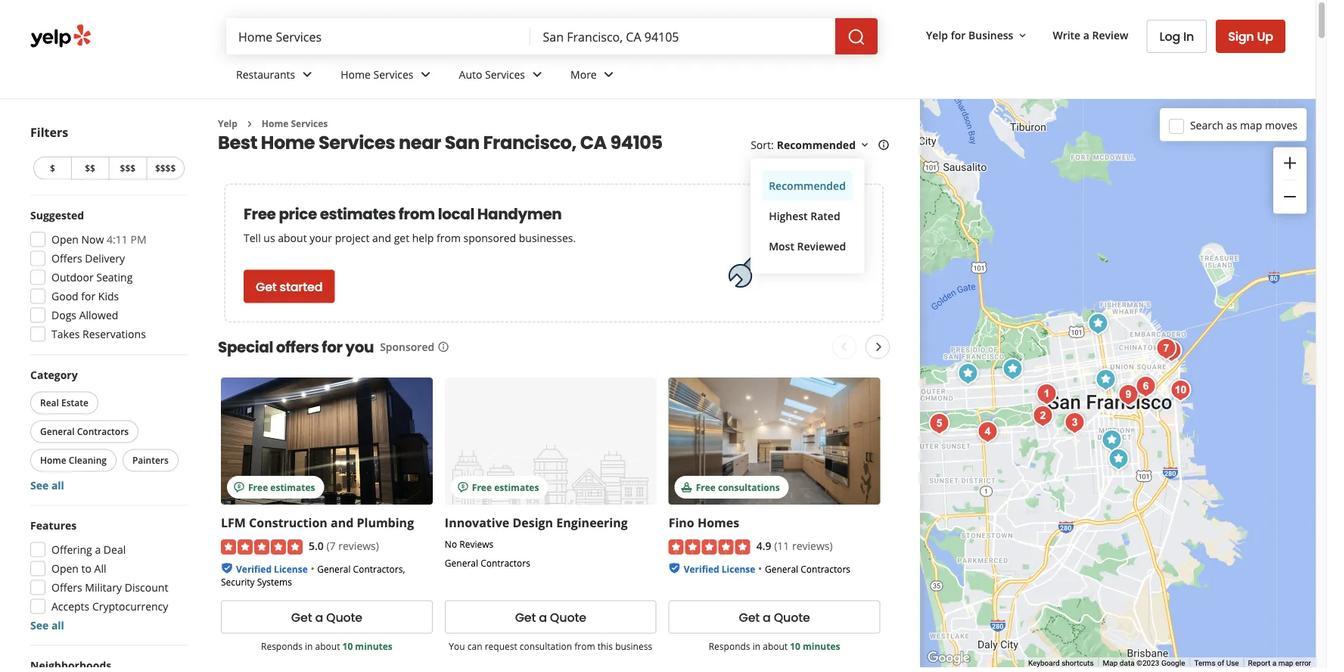 Task type: describe. For each thing, give the bounding box(es) containing it.
services right the 'auto'
[[485, 67, 525, 81]]

for for good
[[81, 289, 96, 304]]

security
[[221, 576, 255, 588]]

general sf image
[[925, 409, 955, 439]]

innovative design engineering link
[[445, 514, 628, 531]]

map data ©2023 google
[[1103, 659, 1186, 668]]

general contractors, security systems
[[221, 562, 405, 588]]

data
[[1120, 659, 1135, 668]]

real estate
[[40, 397, 88, 409]]

fino homes
[[669, 514, 740, 531]]

auto services
[[459, 67, 525, 81]]

most
[[769, 239, 795, 254]]

report a map error
[[1249, 659, 1312, 668]]

4:11
[[107, 232, 128, 247]]

all for features
[[51, 618, 64, 633]]

5.0
[[309, 538, 324, 553]]

24 chevron down v2 image for home services
[[417, 65, 435, 84]]

94105
[[610, 130, 663, 155]]

2 vertical spatial from
[[575, 639, 595, 652]]

(7
[[327, 538, 336, 553]]

search as map moves
[[1191, 118, 1298, 132]]

in for homes
[[753, 639, 761, 652]]

4.9 (11 reviews)
[[757, 538, 833, 553]]

open to all
[[51, 562, 106, 576]]

recommended button
[[777, 138, 871, 152]]

sponsored
[[380, 340, 435, 354]]

write
[[1053, 28, 1081, 42]]

consultations
[[718, 481, 780, 493]]

verified license for homes
[[684, 562, 756, 575]]

recommended button
[[763, 171, 853, 201]]

open for open to all
[[51, 562, 79, 576]]

your castro handyman image
[[1060, 408, 1090, 438]]

near
[[399, 130, 441, 155]]

use
[[1227, 659, 1240, 668]]

painters button
[[123, 449, 179, 472]]

keyboard
[[1029, 659, 1060, 668]]

delivery
[[85, 251, 125, 266]]

reviews) for homes
[[792, 538, 833, 553]]

get for lfm construction and plumbing
[[291, 608, 312, 625]]

get a quote for fino
[[739, 608, 810, 625]]

filters
[[30, 124, 68, 140]]

quote for fino homes
[[774, 608, 810, 625]]

no
[[445, 538, 457, 550]]

a for get a quote button associated with fino
[[763, 608, 771, 625]]

16 free consultations v2 image
[[681, 481, 693, 493]]

map region
[[890, 0, 1328, 668]]

consultation
[[520, 639, 572, 652]]

about for fino
[[763, 639, 788, 652]]

16 verified v2 image for fino homes
[[669, 562, 681, 574]]

free consultations
[[696, 481, 780, 493]]

verified for construction
[[236, 562, 272, 575]]

home cleaning
[[40, 454, 107, 467]]

plumbing
[[357, 514, 414, 531]]

sign
[[1229, 28, 1255, 45]]

see all for features
[[30, 618, 64, 633]]

general down the (11
[[765, 562, 799, 575]]

offers for offers delivery
[[51, 251, 82, 266]]

estimates for innovative design engineering
[[494, 481, 539, 493]]

on time painting image
[[1157, 336, 1187, 366]]

none field find
[[238, 28, 519, 45]]

you can request consultation from this business
[[449, 639, 653, 652]]

a for write a review link at right top
[[1084, 28, 1090, 42]]

auto
[[459, 67, 482, 81]]

about for lfm
[[315, 639, 340, 652]]

Near text field
[[543, 28, 824, 45]]

offers for offers military discount
[[51, 581, 82, 595]]

verified license button for homes
[[684, 561, 756, 575]]

special
[[218, 336, 273, 358]]

for for yelp
[[951, 28, 966, 42]]

2 get a quote from the left
[[515, 608, 587, 625]]

pop construction image
[[1104, 444, 1134, 475]]

help
[[412, 231, 434, 245]]

group containing suggested
[[26, 208, 188, 346]]

1 vertical spatial home services link
[[262, 117, 328, 130]]

get left started
[[256, 278, 277, 295]]

Find text field
[[238, 28, 519, 45]]

log in link
[[1147, 20, 1208, 53]]

request
[[485, 639, 518, 652]]

10 for construction
[[343, 639, 353, 652]]

dogs allowed
[[51, 308, 118, 322]]

general inside general contractors, security systems
[[317, 562, 351, 575]]

handyman heroes image
[[1028, 401, 1059, 431]]

24 chevron down v2 image for more
[[600, 65, 618, 84]]

1 vertical spatial and
[[331, 514, 354, 531]]

(11
[[774, 538, 790, 553]]

services down restaurants link at left top
[[291, 117, 328, 130]]

open now 4:11 pm
[[51, 232, 147, 247]]

a right the report
[[1273, 659, 1277, 668]]

see for features
[[30, 618, 49, 633]]

a left deal
[[95, 543, 101, 557]]

features
[[30, 519, 77, 533]]

highest rated
[[769, 209, 841, 223]]

1 horizontal spatial for
[[322, 336, 343, 358]]

estate
[[61, 397, 88, 409]]

seating
[[96, 270, 133, 285]]

responds in about 10 minutes for homes
[[709, 639, 841, 652]]

group containing category
[[27, 367, 188, 493]]

kids
[[98, 289, 119, 304]]

kevin ho + jonathan mcnarry - vanguard properties image
[[1097, 425, 1127, 456]]

yelp for yelp link at left top
[[218, 117, 238, 130]]

a for get a quote button for lfm
[[315, 608, 323, 625]]

16 info v2 image
[[438, 341, 450, 353]]

offering a deal
[[51, 543, 126, 557]]

©2023
[[1137, 659, 1160, 668]]

quote for lfm construction and plumbing
[[326, 608, 363, 625]]

cleaning
[[69, 454, 107, 467]]

the meticulous handyman image
[[1032, 379, 1062, 410]]

construction
[[249, 514, 328, 531]]

fino homes link
[[669, 514, 740, 531]]

contractors,
[[353, 562, 405, 575]]

see all button for features
[[30, 618, 64, 633]]

16 chevron down v2 image for recommended
[[859, 139, 871, 151]]

sign up link
[[1217, 20, 1286, 53]]

this
[[598, 639, 613, 652]]

contractors inside the general contractors button
[[77, 425, 129, 438]]

about inside free price estimates from local handymen tell us about your project and get help from sponsored businesses.
[[278, 231, 307, 245]]

takes reservations
[[51, 327, 146, 341]]

$ button
[[33, 157, 71, 180]]

takes
[[51, 327, 80, 341]]

more
[[571, 67, 597, 81]]

abc maintenance & handyman services image
[[973, 417, 1003, 447]]

write a review
[[1053, 28, 1129, 42]]

san
[[445, 130, 480, 155]]

a for second get a quote button from the left
[[539, 608, 547, 625]]

5 star rating image
[[221, 539, 303, 554]]

see for category
[[30, 478, 49, 493]]

search image
[[848, 28, 866, 46]]

$$$$ button
[[146, 157, 185, 180]]

1 vertical spatial home services
[[262, 117, 328, 130]]

16 free estimates v2 image
[[233, 481, 245, 493]]

google image
[[924, 649, 974, 668]]

offers delivery
[[51, 251, 125, 266]]

terms
[[1195, 659, 1216, 668]]

sort:
[[751, 138, 774, 152]]

category
[[30, 368, 78, 382]]

free estimates for lfm construction and plumbing
[[248, 481, 315, 493]]

started
[[280, 278, 323, 295]]

home services inside business categories element
[[341, 67, 414, 81]]

as
[[1227, 118, 1238, 132]]

general inside button
[[40, 425, 75, 438]]

get a quote button for lfm
[[221, 600, 433, 633]]

and inside free price estimates from local handymen tell us about your project and get help from sponsored businesses.
[[372, 231, 391, 245]]

verified license for construction
[[236, 562, 308, 575]]

services down find field
[[374, 67, 414, 81]]

minutes for fino homes
[[803, 639, 841, 652]]

accepts
[[51, 600, 90, 614]]

estimates for lfm construction and plumbing
[[270, 481, 315, 493]]

google
[[1162, 659, 1186, 668]]

you
[[346, 336, 374, 358]]

highest rated button
[[763, 201, 853, 231]]



Task type: locate. For each thing, give the bounding box(es) containing it.
0 horizontal spatial free estimates
[[248, 481, 315, 493]]

license for construction
[[274, 562, 308, 575]]

a down "4.9"
[[763, 608, 771, 625]]

see all button down home cleaning button
[[30, 478, 64, 493]]

map left error
[[1279, 659, 1294, 668]]

project
[[335, 231, 370, 245]]

sign up
[[1229, 28, 1274, 45]]

verified up security
[[236, 562, 272, 575]]

24 chevron down v2 image right auto services
[[528, 65, 547, 84]]

1 16 verified v2 image from the left
[[221, 562, 233, 574]]

0 horizontal spatial verified license
[[236, 562, 308, 575]]

general contractors inside button
[[40, 425, 129, 438]]

free right '16 free consultations v2' image
[[696, 481, 716, 493]]

2 license from the left
[[722, 562, 756, 575]]

home
[[341, 67, 371, 81], [262, 117, 289, 130], [261, 130, 315, 155], [40, 454, 66, 467]]

responds in about 10 minutes
[[261, 639, 393, 652], [709, 639, 841, 652]]

homes
[[698, 514, 740, 531]]

nestor flores - sequoia real estate image
[[1091, 365, 1121, 395]]

log in
[[1160, 28, 1195, 45]]

2 none field from the left
[[543, 28, 824, 45]]

velsa painting image
[[1166, 375, 1196, 406]]

allowed
[[79, 308, 118, 322]]

good for kids
[[51, 289, 119, 304]]

1 license from the left
[[274, 562, 308, 575]]

1 vertical spatial all
[[51, 618, 64, 633]]

zoom in image
[[1282, 154, 1300, 172]]

free right 16 free estimates v2 icon in the left of the page
[[248, 481, 268, 493]]

from up help
[[399, 203, 435, 224]]

deal
[[104, 543, 126, 557]]

1 vertical spatial yelp
[[218, 117, 238, 130]]

1 verified license button from the left
[[236, 561, 308, 575]]

log
[[1160, 28, 1181, 45]]

quote down 4.9 (11 reviews)
[[774, 608, 810, 625]]

16 chevron down v2 image right 'business' in the top of the page
[[1017, 29, 1029, 41]]

responds in about 10 minutes for construction
[[261, 639, 393, 652]]

get a quote down general contractors, security systems
[[291, 608, 363, 625]]

contractors inside innovative design engineering no reviews general contractors
[[481, 556, 531, 569]]

reviewed
[[797, 239, 846, 254]]

0 horizontal spatial home services
[[262, 117, 328, 130]]

home services right "16 chevron right v2" image
[[262, 117, 328, 130]]

2 horizontal spatial quote
[[774, 608, 810, 625]]

2 verified license from the left
[[684, 562, 756, 575]]

yelp left "16 chevron right v2" image
[[218, 117, 238, 130]]

24 chevron down v2 image inside auto services link
[[528, 65, 547, 84]]

verified license button up systems
[[236, 561, 308, 575]]

see all
[[30, 478, 64, 493], [30, 618, 64, 633]]

real estate button
[[30, 392, 98, 414]]

16 verified v2 image down '4.9 star rating' 'image'
[[669, 562, 681, 574]]

24 chevron down v2 image inside more 'link'
[[600, 65, 618, 84]]

1 horizontal spatial free estimates
[[472, 481, 539, 493]]

1 horizontal spatial minutes
[[803, 639, 841, 652]]

get a quote
[[291, 608, 363, 625], [515, 608, 587, 625], [739, 608, 810, 625]]

reviews) right the (11
[[792, 538, 833, 553]]

1 vertical spatial see
[[30, 618, 49, 633]]

contractors down 4.9 (11 reviews)
[[801, 562, 851, 575]]

up
[[1258, 28, 1274, 45]]

24 chevron down v2 image left the 'auto'
[[417, 65, 435, 84]]

1 verified from the left
[[236, 562, 272, 575]]

home services link right "16 chevron right v2" image
[[262, 117, 328, 130]]

2 responds from the left
[[709, 639, 751, 652]]

0 horizontal spatial about
[[278, 231, 307, 245]]

us
[[264, 231, 275, 245]]

1 horizontal spatial quote
[[550, 608, 587, 625]]

0 vertical spatial home services link
[[329, 55, 447, 98]]

1 quote from the left
[[326, 608, 363, 625]]

group
[[1274, 147, 1307, 214], [26, 208, 188, 346], [27, 367, 188, 493], [26, 518, 188, 633]]

general
[[40, 425, 75, 438], [445, 556, 478, 569], [317, 562, 351, 575], [765, 562, 799, 575]]

0 horizontal spatial in
[[305, 639, 313, 652]]

1 horizontal spatial license
[[722, 562, 756, 575]]

$$$
[[120, 162, 136, 174]]

keyboard shortcuts
[[1029, 659, 1094, 668]]

None search field
[[226, 18, 881, 55]]

you
[[449, 639, 465, 652]]

all down accepts
[[51, 618, 64, 633]]

free estimates link for lfm construction and plumbing
[[221, 377, 433, 504]]

1 vertical spatial general contractors
[[765, 562, 851, 575]]

1 horizontal spatial home services
[[341, 67, 414, 81]]

yelp inside yelp for business button
[[927, 28, 949, 42]]

24 chevron down v2 image
[[298, 65, 317, 84], [417, 65, 435, 84], [528, 65, 547, 84], [600, 65, 618, 84]]

1 horizontal spatial free estimates link
[[445, 377, 657, 504]]

0 vertical spatial recommended
[[777, 138, 856, 152]]

get
[[256, 278, 277, 295], [291, 608, 312, 625], [515, 608, 536, 625], [739, 608, 760, 625]]

map for error
[[1279, 659, 1294, 668]]

now
[[81, 232, 104, 247]]

contractors up cleaning
[[77, 425, 129, 438]]

1 offers from the top
[[51, 251, 82, 266]]

lfm construction and plumbing image
[[953, 359, 984, 389]]

get a quote button for fino
[[669, 600, 881, 633]]

review
[[1093, 28, 1129, 42]]

offers
[[51, 251, 82, 266], [51, 581, 82, 595]]

from down "local"
[[437, 231, 461, 245]]

price
[[279, 203, 317, 224]]

0 horizontal spatial estimates
[[270, 481, 315, 493]]

2 10 from the left
[[790, 639, 801, 652]]

0 horizontal spatial 16 chevron down v2 image
[[859, 139, 871, 151]]

for inside group
[[81, 289, 96, 304]]

0 horizontal spatial contractors
[[77, 425, 129, 438]]

get down "4.9"
[[739, 608, 760, 625]]

4.9 star rating image
[[669, 539, 751, 554]]

2 see from the top
[[30, 618, 49, 633]]

2 horizontal spatial for
[[951, 28, 966, 42]]

1 free estimates from the left
[[248, 481, 315, 493]]

1 horizontal spatial yelp
[[927, 28, 949, 42]]

pm
[[131, 232, 147, 247]]

1 vertical spatial 16 chevron down v2 image
[[859, 139, 871, 151]]

quote down general contractors, security systems
[[326, 608, 363, 625]]

responds for homes
[[709, 639, 751, 652]]

and up 5.0 (7 reviews) on the bottom
[[331, 514, 354, 531]]

map for moves
[[1241, 118, 1263, 132]]

1 get a quote from the left
[[291, 608, 363, 625]]

get a quote for lfm
[[291, 608, 363, 625]]

2 horizontal spatial from
[[575, 639, 595, 652]]

estimates up construction
[[270, 481, 315, 493]]

free estimates link for innovative design engineering
[[445, 377, 657, 504]]

map
[[1241, 118, 1263, 132], [1279, 659, 1294, 668]]

1 horizontal spatial reviews)
[[792, 538, 833, 553]]

0 horizontal spatial from
[[399, 203, 435, 224]]

we do construction image
[[1084, 309, 1114, 339]]

16 chevron right v2 image
[[244, 118, 256, 130]]

for left "you"
[[322, 336, 343, 358]]

open for open now 4:11 pm
[[51, 232, 79, 247]]

verified license down '4.9 star rating' 'image'
[[684, 562, 756, 575]]

previous image
[[835, 338, 853, 356]]

1 reviews) from the left
[[339, 538, 379, 553]]

1 10 from the left
[[343, 639, 353, 652]]

see all button for category
[[30, 478, 64, 493]]

3 24 chevron down v2 image from the left
[[528, 65, 547, 84]]

offers
[[276, 336, 319, 358]]

get a quote up you can request consultation from this business
[[515, 608, 587, 625]]

real
[[40, 397, 59, 409]]

home services down find text box
[[341, 67, 414, 81]]

2 free estimates link from the left
[[445, 377, 657, 504]]

1 vertical spatial offers
[[51, 581, 82, 595]]

0 vertical spatial for
[[951, 28, 966, 42]]

16 chevron down v2 image inside yelp for business button
[[1017, 29, 1029, 41]]

free for fino homes
[[696, 481, 716, 493]]

contractors down 'reviews' on the bottom left
[[481, 556, 531, 569]]

more link
[[559, 55, 630, 98]]

get down general contractors, security systems
[[291, 608, 312, 625]]

free estimates link
[[221, 377, 433, 504], [445, 377, 657, 504]]

1 free estimates link from the left
[[221, 377, 433, 504]]

0 vertical spatial all
[[51, 478, 64, 493]]

all for category
[[51, 478, 64, 493]]

1 none field from the left
[[238, 28, 519, 45]]

0 horizontal spatial verified license button
[[236, 561, 308, 575]]

5.0 (7 reviews)
[[309, 538, 379, 553]]

yelp link
[[218, 117, 238, 130]]

all down home cleaning button
[[51, 478, 64, 493]]

get for fino homes
[[739, 608, 760, 625]]

24 chevron down v2 image for auto services
[[528, 65, 547, 84]]

responds for construction
[[261, 639, 303, 652]]

16 chevron down v2 image
[[1017, 29, 1029, 41], [859, 139, 871, 151]]

none field near
[[543, 28, 824, 45]]

open down offering
[[51, 562, 79, 576]]

verified down '4.9 star rating' 'image'
[[684, 562, 720, 575]]

estimates up design
[[494, 481, 539, 493]]

verified for homes
[[684, 562, 720, 575]]

can
[[468, 639, 483, 652]]

most reviewed
[[769, 239, 846, 254]]

1 open from the top
[[51, 232, 79, 247]]

1 horizontal spatial get a quote
[[515, 608, 587, 625]]

a down general contractors, security systems
[[315, 608, 323, 625]]

accepts cryptocurrency
[[51, 600, 168, 614]]

1 horizontal spatial verified license button
[[684, 561, 756, 575]]

sponsored
[[464, 231, 516, 245]]

16 verified v2 image for lfm construction and plumbing
[[221, 562, 233, 574]]

0 horizontal spatial quote
[[326, 608, 363, 625]]

zoom out image
[[1282, 188, 1300, 206]]

recommended up highest rated button
[[769, 179, 846, 193]]

get a quote button down the (11
[[669, 600, 881, 633]]

1 vertical spatial map
[[1279, 659, 1294, 668]]

of
[[1218, 659, 1225, 668]]

1 in from the left
[[305, 639, 313, 652]]

2 see all button from the top
[[30, 618, 64, 633]]

shortcuts
[[1062, 659, 1094, 668]]

local
[[438, 203, 475, 224]]

0 vertical spatial see
[[30, 478, 49, 493]]

free price estimates from local handymen image
[[720, 221, 796, 296]]

0 horizontal spatial reviews)
[[339, 538, 379, 553]]

16 verified v2 image up security
[[221, 562, 233, 574]]

report a map error link
[[1249, 659, 1312, 668]]

None field
[[238, 28, 519, 45], [543, 28, 824, 45]]

16 chevron down v2 image for yelp for business
[[1017, 29, 1029, 41]]

2 offers from the top
[[51, 581, 82, 595]]

recommended for recommended dropdown button
[[777, 138, 856, 152]]

0 vertical spatial see all
[[30, 478, 64, 493]]

1 verified license from the left
[[236, 562, 308, 575]]

16 chevron down v2 image inside recommended dropdown button
[[859, 139, 871, 151]]

write a review link
[[1047, 21, 1135, 49]]

1 vertical spatial from
[[437, 231, 461, 245]]

offers up accepts
[[51, 581, 82, 595]]

map
[[1103, 659, 1118, 668]]

the handyman can image
[[1131, 372, 1162, 402]]

2 horizontal spatial about
[[763, 639, 788, 652]]

0 horizontal spatial yelp
[[218, 117, 238, 130]]

a right the write
[[1084, 28, 1090, 42]]

reviews) right (7
[[339, 538, 379, 553]]

1 responds from the left
[[261, 639, 303, 652]]

services left near
[[319, 130, 395, 155]]

1 horizontal spatial and
[[372, 231, 391, 245]]

1 horizontal spatial verified
[[684, 562, 720, 575]]

from left this
[[575, 639, 595, 652]]

general down real estate button
[[40, 425, 75, 438]]

0 vertical spatial open
[[51, 232, 79, 247]]

next image
[[870, 338, 888, 356]]

2 horizontal spatial get a quote button
[[669, 600, 881, 633]]

home inside business categories element
[[341, 67, 371, 81]]

0 horizontal spatial get a quote
[[291, 608, 363, 625]]

free right 16 free estimates v2 image
[[472, 481, 492, 493]]

1 horizontal spatial 10
[[790, 639, 801, 652]]

16 info v2 image
[[878, 139, 890, 151]]

painters
[[132, 454, 169, 467]]

24 chevron down v2 image inside restaurants link
[[298, 65, 317, 84]]

0 horizontal spatial for
[[81, 289, 96, 304]]

see all down home cleaning button
[[30, 478, 64, 493]]

24 chevron down v2 image right restaurants
[[298, 65, 317, 84]]

in
[[305, 639, 313, 652], [753, 639, 761, 652]]

2 responds in about 10 minutes from the left
[[709, 639, 841, 652]]

3 get a quote from the left
[[739, 608, 810, 625]]

outdoor
[[51, 270, 94, 285]]

for inside button
[[951, 28, 966, 42]]

home services link down find field
[[329, 55, 447, 98]]

restaurants
[[236, 67, 295, 81]]

free estimates for innovative design engineering
[[472, 481, 539, 493]]

24 chevron down v2 image right more at the top
[[600, 65, 618, 84]]

verified license up systems
[[236, 562, 308, 575]]

1 horizontal spatial verified license
[[684, 562, 756, 575]]

dogs
[[51, 308, 76, 322]]

1 horizontal spatial home services link
[[329, 55, 447, 98]]

yelp for yelp for business
[[927, 28, 949, 42]]

1 horizontal spatial get a quote button
[[445, 600, 657, 633]]

offers up outdoor
[[51, 251, 82, 266]]

1 horizontal spatial about
[[315, 639, 340, 652]]

0 horizontal spatial get a quote button
[[221, 600, 433, 633]]

2 16 verified v2 image from the left
[[669, 562, 681, 574]]

get a quote button up you can request consultation from this business
[[445, 600, 657, 633]]

business categories element
[[224, 55, 1286, 98]]

1 vertical spatial see all button
[[30, 618, 64, 633]]

16 verified v2 image
[[221, 562, 233, 574], [669, 562, 681, 574]]

0 vertical spatial general contractors
[[40, 425, 129, 438]]

best home services near san francisco, ca 94105
[[218, 130, 663, 155]]

1 see all from the top
[[30, 478, 64, 493]]

a inside write a review link
[[1084, 28, 1090, 42]]

in for construction
[[305, 639, 313, 652]]

0 horizontal spatial 10
[[343, 639, 353, 652]]

1 horizontal spatial contractors
[[481, 556, 531, 569]]

prosper construction development image
[[1152, 334, 1182, 364]]

get a quote button
[[221, 600, 433, 633], [445, 600, 657, 633], [669, 600, 881, 633]]

man and a van handyman image
[[1114, 380, 1144, 410]]

2 verified license button from the left
[[684, 561, 756, 575]]

cryptocurrency
[[92, 600, 168, 614]]

quote up you can request consultation from this business
[[550, 608, 587, 625]]

0 vertical spatial offers
[[51, 251, 82, 266]]

1 horizontal spatial 16 verified v2 image
[[669, 562, 681, 574]]

free estimates right 16 free estimates v2 image
[[472, 481, 539, 493]]

map right as
[[1241, 118, 1263, 132]]

reviews) for construction
[[339, 538, 379, 553]]

0 vertical spatial from
[[399, 203, 435, 224]]

2 horizontal spatial estimates
[[494, 481, 539, 493]]

yelp left 'business' in the top of the page
[[927, 28, 949, 42]]

2 free estimates from the left
[[472, 481, 539, 493]]

plonowski architects + builders image
[[998, 354, 1028, 385]]

see all button down accepts
[[30, 618, 64, 633]]

0 vertical spatial map
[[1241, 118, 1263, 132]]

a up consultation
[[539, 608, 547, 625]]

for left 'business' in the top of the page
[[951, 28, 966, 42]]

general inside innovative design engineering no reviews general contractors
[[445, 556, 478, 569]]

discount
[[125, 581, 168, 595]]

1 24 chevron down v2 image from the left
[[298, 65, 317, 84]]

1 all from the top
[[51, 478, 64, 493]]

general contractors up cleaning
[[40, 425, 129, 438]]

2 horizontal spatial contractors
[[801, 562, 851, 575]]

0 horizontal spatial map
[[1241, 118, 1263, 132]]

1 horizontal spatial map
[[1279, 659, 1294, 668]]

1 horizontal spatial 16 chevron down v2 image
[[1017, 29, 1029, 41]]

3 get a quote button from the left
[[669, 600, 881, 633]]

auto services link
[[447, 55, 559, 98]]

minutes
[[355, 639, 393, 652], [803, 639, 841, 652]]

1 minutes from the left
[[355, 639, 393, 652]]

10 for homes
[[790, 639, 801, 652]]

2 minutes from the left
[[803, 639, 841, 652]]

open down suggested
[[51, 232, 79, 247]]

2 reviews) from the left
[[792, 538, 833, 553]]

military
[[85, 581, 122, 595]]

2 all from the top
[[51, 618, 64, 633]]

verified license button down '4.9 star rating' 'image'
[[684, 561, 756, 575]]

estimates up project
[[320, 203, 396, 224]]

2 24 chevron down v2 image from the left
[[417, 65, 435, 84]]

1 horizontal spatial in
[[753, 639, 761, 652]]

recommended up recommended button
[[777, 138, 856, 152]]

free inside free price estimates from local handymen tell us about your project and get help from sponsored businesses.
[[244, 203, 276, 224]]

keyboard shortcuts button
[[1029, 658, 1094, 668]]

suggested
[[30, 208, 84, 223]]

lfm
[[221, 514, 246, 531]]

license down '4.9 star rating' 'image'
[[722, 562, 756, 575]]

recommended inside recommended button
[[769, 179, 846, 193]]

0 horizontal spatial none field
[[238, 28, 519, 45]]

1 horizontal spatial estimates
[[320, 203, 396, 224]]

1 get a quote button from the left
[[221, 600, 433, 633]]

license for homes
[[722, 562, 756, 575]]

yelp for business button
[[921, 21, 1035, 49]]

get a quote down the (11
[[739, 608, 810, 625]]

get for innovative design engineering
[[515, 608, 536, 625]]

report
[[1249, 659, 1271, 668]]

recommended for recommended button
[[769, 179, 846, 193]]

special offers for you
[[218, 336, 374, 358]]

get up consultation
[[515, 608, 536, 625]]

1 responds in about 10 minutes from the left
[[261, 639, 393, 652]]

0 horizontal spatial responds in about 10 minutes
[[261, 639, 393, 652]]

1 horizontal spatial responds in about 10 minutes
[[709, 639, 841, 652]]

$$
[[85, 162, 95, 174]]

minutes for lfm construction and plumbing
[[355, 639, 393, 652]]

2 quote from the left
[[550, 608, 587, 625]]

free for innovative design engineering
[[472, 481, 492, 493]]

1 horizontal spatial general contractors
[[765, 562, 851, 575]]

license up systems
[[274, 562, 308, 575]]

get a quote button down general contractors, security systems
[[221, 600, 433, 633]]

free consultations link
[[669, 377, 881, 504]]

2 see all from the top
[[30, 618, 64, 633]]

16 chevron down v2 image left 16 info v2 icon
[[859, 139, 871, 151]]

0 vertical spatial 16 chevron down v2 image
[[1017, 29, 1029, 41]]

0 horizontal spatial verified
[[236, 562, 272, 575]]

1 vertical spatial open
[[51, 562, 79, 576]]

see all for category
[[30, 478, 64, 493]]

free up tell
[[244, 203, 276, 224]]

about
[[278, 231, 307, 245], [315, 639, 340, 652], [763, 639, 788, 652]]

0 vertical spatial home services
[[341, 67, 414, 81]]

4 24 chevron down v2 image from the left
[[600, 65, 618, 84]]

1 see from the top
[[30, 478, 49, 493]]

0 horizontal spatial general contractors
[[40, 425, 129, 438]]

for up dogs allowed
[[81, 289, 96, 304]]

francisco,
[[483, 130, 577, 155]]

1 vertical spatial recommended
[[769, 179, 846, 193]]

home cleaning button
[[30, 449, 117, 472]]

2 verified from the left
[[684, 562, 720, 575]]

16 free estimates v2 image
[[457, 481, 469, 493]]

3 quote from the left
[[774, 608, 810, 625]]

engineering
[[557, 514, 628, 531]]

general down (7
[[317, 562, 351, 575]]

0 horizontal spatial responds
[[261, 639, 303, 652]]

general down no
[[445, 556, 478, 569]]

0 vertical spatial see all button
[[30, 478, 64, 493]]

2 vertical spatial for
[[322, 336, 343, 358]]

ca
[[580, 130, 607, 155]]

24 chevron down v2 image for restaurants
[[298, 65, 317, 84]]

0 horizontal spatial free estimates link
[[221, 377, 433, 504]]

0 horizontal spatial 16 verified v2 image
[[221, 562, 233, 574]]

1 horizontal spatial none field
[[543, 28, 824, 45]]

2 horizontal spatial get a quote
[[739, 608, 810, 625]]

see all down accepts
[[30, 618, 64, 633]]

0 horizontal spatial home services link
[[262, 117, 328, 130]]

2 in from the left
[[753, 639, 761, 652]]

1 horizontal spatial from
[[437, 231, 461, 245]]

0 horizontal spatial minutes
[[355, 639, 393, 652]]

free estimates up construction
[[248, 481, 315, 493]]

verified license button for construction
[[236, 561, 308, 575]]

2 get a quote button from the left
[[445, 600, 657, 633]]

0 horizontal spatial license
[[274, 562, 308, 575]]

0 vertical spatial and
[[372, 231, 391, 245]]

1 see all button from the top
[[30, 478, 64, 493]]

free for lfm construction and plumbing
[[248, 481, 268, 493]]

home inside button
[[40, 454, 66, 467]]

2 open from the top
[[51, 562, 79, 576]]

general contractors down 4.9 (11 reviews)
[[765, 562, 851, 575]]

estimates inside free price estimates from local handymen tell us about your project and get help from sponsored businesses.
[[320, 203, 396, 224]]

group containing features
[[26, 518, 188, 633]]

1 vertical spatial for
[[81, 289, 96, 304]]

responds
[[261, 639, 303, 652], [709, 639, 751, 652]]

0 horizontal spatial and
[[331, 514, 354, 531]]

1 horizontal spatial responds
[[709, 639, 751, 652]]

0 vertical spatial yelp
[[927, 28, 949, 42]]

1 vertical spatial see all
[[30, 618, 64, 633]]

10
[[343, 639, 353, 652], [790, 639, 801, 652]]

and left get
[[372, 231, 391, 245]]

free estimates
[[248, 481, 315, 493], [472, 481, 539, 493]]



Task type: vqa. For each thing, say whether or not it's contained in the screenshot.
See all button related to Features
yes



